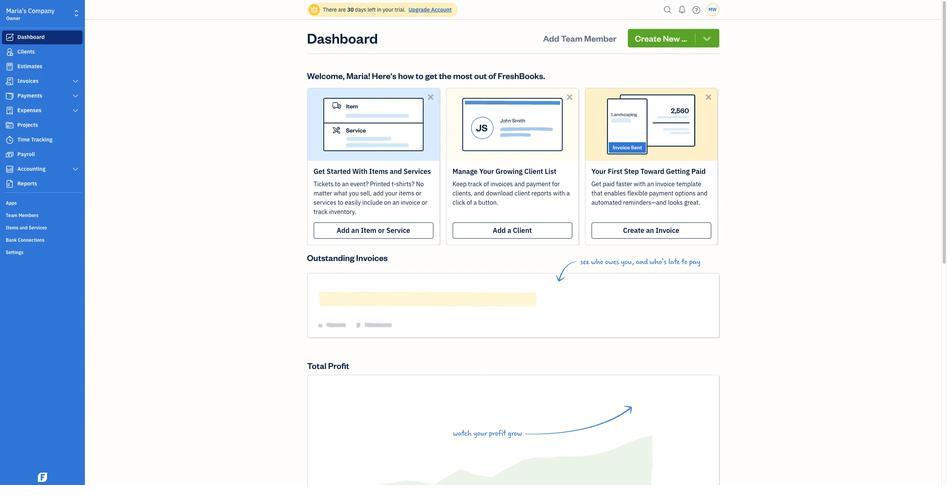 Task type: vqa. For each thing, say whether or not it's contained in the screenshot.
Oranges related to Ruby Oranges 9727079480 Edit Business Information
no



Task type: describe. For each thing, give the bounding box(es) containing it.
late
[[669, 258, 680, 267]]

…
[[682, 33, 687, 44]]

apps
[[6, 200, 17, 206]]

invoices link
[[2, 75, 83, 88]]

2 vertical spatial of
[[467, 199, 472, 207]]

freshbooks.
[[498, 70, 545, 81]]

clients,
[[453, 190, 473, 197]]

payroll link
[[2, 148, 83, 162]]

event?
[[350, 180, 369, 188]]

trial.
[[395, 6, 406, 13]]

invoice
[[656, 226, 680, 235]]

get started with items and services
[[314, 167, 431, 176]]

add team member button
[[536, 29, 624, 47]]

grow
[[508, 430, 522, 439]]

enables
[[604, 190, 626, 197]]

step
[[624, 167, 639, 176]]

paid
[[603, 180, 615, 188]]

with inside get paid faster with an invoice template that enables flexible payment options and automated reminders—and looks great.
[[634, 180, 646, 188]]

options
[[675, 190, 696, 197]]

get for get started with items and services
[[314, 167, 325, 176]]

maria!
[[346, 70, 370, 81]]

0 vertical spatial your
[[383, 6, 393, 13]]

you,
[[621, 258, 634, 267]]

who
[[591, 258, 603, 267]]

add a client
[[493, 226, 532, 235]]

invoices inside the main element
[[17, 78, 39, 85]]

add a client link
[[453, 223, 572, 239]]

an left item at left
[[351, 226, 359, 235]]

profit
[[489, 430, 506, 439]]

and inside get paid faster with an invoice template that enables flexible payment options and automated reminders—and looks great.
[[697, 190, 708, 197]]

tickets to an event? printed t-shirts? no matter what you sell, add your items or services to easily include on an invoice or track inventory.
[[314, 180, 427, 216]]

service
[[386, 226, 410, 235]]

chevron large down image for expenses
[[72, 108, 79, 114]]

clients
[[17, 48, 35, 55]]

reminders—and
[[623, 199, 667, 207]]

and up t-
[[390, 167, 402, 176]]

2 your from the left
[[592, 167, 606, 176]]

project image
[[5, 122, 14, 129]]

for
[[552, 180, 560, 188]]

looks
[[668, 199, 683, 207]]

notifications image
[[676, 2, 688, 17]]

you
[[349, 190, 359, 197]]

an right on
[[393, 199, 399, 207]]

your inside tickets to an event? printed t-shirts? no matter what you sell, add your items or services to easily include on an invoice or track inventory.
[[385, 190, 397, 197]]

bank connections link
[[2, 234, 83, 246]]

invoice inside tickets to an event? printed t-shirts? no matter what you sell, add your items or services to easily include on an invoice or track inventory.
[[401, 199, 420, 207]]

estimate image
[[5, 63, 14, 71]]

freshbooks image
[[36, 473, 49, 483]]

time tracking
[[17, 136, 52, 143]]

and up button.
[[474, 190, 485, 197]]

total
[[307, 361, 327, 371]]

pay
[[689, 258, 701, 267]]

bank
[[6, 237, 17, 243]]

company
[[28, 7, 55, 15]]

dismiss image
[[426, 93, 435, 102]]

settings link
[[2, 247, 83, 258]]

started
[[327, 167, 351, 176]]

shirts?
[[396, 180, 415, 188]]

faster
[[616, 180, 632, 188]]

accounting link
[[2, 163, 83, 176]]

1 horizontal spatial dashboard
[[307, 29, 378, 47]]

crown image
[[310, 6, 318, 14]]

keep
[[453, 180, 467, 188]]

and right you,
[[636, 258, 648, 267]]

estimates
[[17, 63, 42, 70]]

manage your growing client list
[[453, 167, 557, 176]]

flexible
[[627, 190, 648, 197]]

watch your profit grow
[[453, 430, 522, 439]]

team inside the main element
[[6, 213, 17, 218]]

dismiss image for manage your growing client list
[[565, 93, 574, 102]]

1 horizontal spatial invoices
[[356, 252, 388, 263]]

expense image
[[5, 107, 14, 115]]

chevron large down image for accounting
[[72, 166, 79, 173]]

money image
[[5, 151, 14, 159]]

get for get paid faster with an invoice template that enables flexible payment options and automated reminders—and looks great.
[[592, 180, 601, 188]]

welcome, maria! here's how to get the most out of freshbooks.
[[307, 70, 545, 81]]

bank connections
[[6, 237, 45, 243]]

first
[[608, 167, 623, 176]]

days
[[355, 6, 366, 13]]

paid
[[692, 167, 706, 176]]

automated
[[592, 199, 622, 207]]

how
[[398, 70, 414, 81]]

in
[[377, 6, 381, 13]]

invoice image
[[5, 78, 14, 85]]

item
[[361, 226, 376, 235]]

welcome,
[[307, 70, 345, 81]]

with inside keep track of invoices and payment for clients, and download client reports with a click of a button.
[[553, 190, 565, 197]]

reports link
[[2, 177, 83, 191]]

0 vertical spatial client
[[524, 167, 543, 176]]

toward
[[641, 167, 665, 176]]

items
[[399, 190, 414, 197]]

dashboard inside dashboard link
[[17, 34, 45, 41]]

track inside keep track of invoices and payment for clients, and download client reports with a click of a button.
[[468, 180, 482, 188]]

estimates link
[[2, 60, 83, 74]]

watch
[[453, 430, 472, 439]]

that
[[592, 190, 603, 197]]

search image
[[662, 4, 674, 16]]

who's
[[650, 258, 667, 267]]

track inside tickets to an event? printed t-shirts? no matter what you sell, add your items or services to easily include on an invoice or track inventory.
[[314, 208, 328, 216]]

1 your from the left
[[479, 167, 494, 176]]

payroll
[[17, 151, 35, 158]]

there
[[323, 6, 337, 13]]

items and services link
[[2, 222, 83, 234]]

items inside the main element
[[6, 225, 18, 231]]

create for create new …
[[635, 33, 661, 44]]

most
[[453, 70, 473, 81]]

expenses link
[[2, 104, 83, 118]]

to up what
[[335, 180, 341, 188]]

add
[[373, 190, 384, 197]]

with
[[352, 167, 368, 176]]

growing
[[496, 167, 523, 176]]

on
[[384, 199, 391, 207]]

add for add team member
[[543, 33, 559, 44]]



Task type: locate. For each thing, give the bounding box(es) containing it.
client image
[[5, 48, 14, 56]]

an down "toward" at the right top of page
[[647, 180, 654, 188]]

0 horizontal spatial a
[[474, 199, 477, 207]]

0 horizontal spatial dismiss image
[[565, 93, 574, 102]]

services up no
[[404, 167, 431, 176]]

matter
[[314, 190, 332, 197]]

2 vertical spatial chevron large down image
[[72, 166, 79, 173]]

chevrondown image
[[702, 33, 712, 44]]

0 vertical spatial with
[[634, 180, 646, 188]]

1 chevron large down image from the top
[[72, 93, 79, 99]]

0 horizontal spatial your
[[479, 167, 494, 176]]

1 vertical spatial client
[[513, 226, 532, 235]]

chevron large down image for payments
[[72, 93, 79, 99]]

invoice
[[656, 180, 675, 188], [401, 199, 420, 207]]

list
[[545, 167, 557, 176]]

outstanding
[[307, 252, 355, 263]]

with up flexible
[[634, 180, 646, 188]]

payment up reports
[[526, 180, 551, 188]]

chevron large down image
[[72, 93, 79, 99], [72, 108, 79, 114], [72, 166, 79, 173]]

members
[[19, 213, 39, 218]]

0 horizontal spatial services
[[29, 225, 47, 231]]

team inside button
[[561, 33, 583, 44]]

to left get at the left top of page
[[416, 70, 424, 81]]

your
[[479, 167, 494, 176], [592, 167, 606, 176]]

0 vertical spatial invoice
[[656, 180, 675, 188]]

team members link
[[2, 210, 83, 221]]

0 vertical spatial of
[[489, 70, 496, 81]]

an inside get paid faster with an invoice template that enables flexible payment options and automated reminders—and looks great.
[[647, 180, 654, 188]]

dashboard image
[[5, 34, 14, 41]]

team members
[[6, 213, 39, 218]]

invoices down add an item or service link
[[356, 252, 388, 263]]

1 dismiss image from the left
[[565, 93, 574, 102]]

1 vertical spatial team
[[6, 213, 17, 218]]

0 horizontal spatial items
[[6, 225, 18, 231]]

invoice inside get paid faster with an invoice template that enables flexible payment options and automated reminders—and looks great.
[[656, 180, 675, 188]]

1 vertical spatial get
[[592, 180, 601, 188]]

main element
[[0, 0, 104, 486]]

clients link
[[2, 45, 83, 59]]

get up that
[[592, 180, 601, 188]]

1 vertical spatial with
[[553, 190, 565, 197]]

create new …
[[635, 33, 687, 44]]

timer image
[[5, 136, 14, 144]]

keep track of invoices and payment for clients, and download client reports with a click of a button.
[[453, 180, 570, 207]]

2 chevron large down image from the top
[[72, 108, 79, 114]]

create inside "link"
[[623, 226, 645, 235]]

and down "team members"
[[20, 225, 28, 231]]

to down what
[[338, 199, 343, 207]]

track down services
[[314, 208, 328, 216]]

the
[[439, 70, 452, 81]]

tickets
[[314, 180, 334, 188]]

0 horizontal spatial get
[[314, 167, 325, 176]]

track right keep
[[468, 180, 482, 188]]

a
[[567, 190, 570, 197], [474, 199, 477, 207], [508, 226, 511, 235]]

dismiss image for your first step toward getting paid
[[704, 93, 713, 102]]

template
[[676, 180, 702, 188]]

0 horizontal spatial payment
[[526, 180, 551, 188]]

0 vertical spatial payment
[[526, 180, 551, 188]]

of right out
[[489, 70, 496, 81]]

invoice down "items"
[[401, 199, 420, 207]]

and up client
[[515, 180, 525, 188]]

0 vertical spatial chevron large down image
[[72, 93, 79, 99]]

chevron large down image
[[72, 78, 79, 85]]

get
[[314, 167, 325, 176], [592, 180, 601, 188]]

create down reminders—and
[[623, 226, 645, 235]]

with down for
[[553, 190, 565, 197]]

1 vertical spatial of
[[484, 180, 489, 188]]

3 chevron large down image from the top
[[72, 166, 79, 173]]

time tracking link
[[2, 133, 83, 147]]

out
[[474, 70, 487, 81]]

reports
[[532, 190, 552, 197]]

0 horizontal spatial with
[[553, 190, 565, 197]]

0 vertical spatial items
[[369, 167, 388, 176]]

1 vertical spatial chevron large down image
[[72, 108, 79, 114]]

items
[[369, 167, 388, 176], [6, 225, 18, 231]]

services inside the main element
[[29, 225, 47, 231]]

of right click on the left of page
[[467, 199, 472, 207]]

1 horizontal spatial dismiss image
[[704, 93, 713, 102]]

1 vertical spatial your
[[385, 190, 397, 197]]

inventory.
[[329, 208, 356, 216]]

a left button.
[[474, 199, 477, 207]]

download
[[486, 190, 513, 197]]

1 vertical spatial create
[[623, 226, 645, 235]]

an
[[342, 180, 349, 188], [647, 180, 654, 188], [393, 199, 399, 207], [351, 226, 359, 235], [646, 226, 654, 235]]

1 horizontal spatial your
[[592, 167, 606, 176]]

2 dismiss image from the left
[[704, 93, 713, 102]]

of left "invoices"
[[484, 180, 489, 188]]

track
[[468, 180, 482, 188], [314, 208, 328, 216]]

1 vertical spatial payment
[[649, 190, 674, 197]]

are
[[338, 6, 346, 13]]

0 horizontal spatial invoice
[[401, 199, 420, 207]]

create left new
[[635, 33, 661, 44]]

1 horizontal spatial add
[[493, 226, 506, 235]]

items up printed
[[369, 167, 388, 176]]

add for add a client
[[493, 226, 506, 235]]

add inside button
[[543, 33, 559, 44]]

2 vertical spatial a
[[508, 226, 511, 235]]

maria's company owner
[[6, 7, 55, 21]]

1 vertical spatial invoices
[[356, 252, 388, 263]]

0 vertical spatial team
[[561, 33, 583, 44]]

create new … button
[[628, 29, 719, 47]]

get up tickets
[[314, 167, 325, 176]]

button.
[[478, 199, 498, 207]]

1 horizontal spatial services
[[404, 167, 431, 176]]

1 horizontal spatial team
[[561, 33, 583, 44]]

report image
[[5, 180, 14, 188]]

to left pay
[[682, 258, 688, 267]]

invoices up "payments"
[[17, 78, 39, 85]]

an left invoice
[[646, 226, 654, 235]]

2 horizontal spatial add
[[543, 33, 559, 44]]

expenses
[[17, 107, 41, 114]]

a down keep track of invoices and payment for clients, and download client reports with a click of a button.
[[508, 226, 511, 235]]

your
[[383, 6, 393, 13], [385, 190, 397, 197], [474, 430, 487, 439]]

client down client
[[513, 226, 532, 235]]

accounting
[[17, 166, 46, 173]]

items up 'bank'
[[6, 225, 18, 231]]

0 vertical spatial invoices
[[17, 78, 39, 85]]

here's
[[372, 70, 396, 81]]

get paid faster with an invoice template that enables flexible payment options and automated reminders—and looks great.
[[592, 180, 708, 207]]

payment up looks
[[649, 190, 674, 197]]

create for create an invoice
[[623, 226, 645, 235]]

1 horizontal spatial invoice
[[656, 180, 675, 188]]

upgrade account link
[[407, 6, 452, 13]]

and inside the main element
[[20, 225, 28, 231]]

1 horizontal spatial track
[[468, 180, 482, 188]]

your left profit
[[474, 430, 487, 439]]

0 horizontal spatial add
[[337, 226, 350, 235]]

chart image
[[5, 166, 14, 173]]

your first step toward getting paid
[[592, 167, 706, 176]]

1 horizontal spatial items
[[369, 167, 388, 176]]

0 horizontal spatial team
[[6, 213, 17, 218]]

add an item or service link
[[314, 223, 433, 239]]

0 vertical spatial get
[[314, 167, 325, 176]]

see who owes you, and who's late to pay
[[580, 258, 701, 267]]

getting
[[666, 167, 690, 176]]

an inside "link"
[[646, 226, 654, 235]]

an up what
[[342, 180, 349, 188]]

invoice down "toward" at the right top of page
[[656, 180, 675, 188]]

payment inside get paid faster with an invoice template that enables flexible payment options and automated reminders—and looks great.
[[649, 190, 674, 197]]

go to help image
[[690, 4, 703, 16]]

1 vertical spatial services
[[29, 225, 47, 231]]

projects
[[17, 122, 38, 129]]

0 vertical spatial a
[[567, 190, 570, 197]]

add team member
[[543, 33, 617, 44]]

your right in
[[383, 6, 393, 13]]

your down t-
[[385, 190, 397, 197]]

0 horizontal spatial dashboard
[[17, 34, 45, 41]]

reports
[[17, 180, 37, 187]]

your up "paid"
[[592, 167, 606, 176]]

client left list at the top of page
[[524, 167, 543, 176]]

1 vertical spatial invoice
[[401, 199, 420, 207]]

new
[[663, 33, 680, 44]]

team left member
[[561, 33, 583, 44]]

what
[[334, 190, 347, 197]]

2 vertical spatial or
[[378, 226, 385, 235]]

1 vertical spatial items
[[6, 225, 18, 231]]

outstanding invoices
[[307, 252, 388, 263]]

payment image
[[5, 92, 14, 100]]

dashboard up clients on the top of page
[[17, 34, 45, 41]]

create an invoice
[[623, 226, 680, 235]]

1 vertical spatial track
[[314, 208, 328, 216]]

add for add an item or service
[[337, 226, 350, 235]]

or
[[416, 190, 422, 197], [422, 199, 427, 207], [378, 226, 385, 235]]

settings
[[6, 250, 23, 256]]

0 vertical spatial or
[[416, 190, 422, 197]]

invoices
[[491, 180, 513, 188]]

1 vertical spatial a
[[474, 199, 477, 207]]

0 vertical spatial track
[[468, 180, 482, 188]]

projects link
[[2, 119, 83, 132]]

1 horizontal spatial with
[[634, 180, 646, 188]]

profit
[[328, 361, 349, 371]]

add an item or service
[[337, 226, 410, 235]]

services up bank connections link
[[29, 225, 47, 231]]

1 horizontal spatial get
[[592, 180, 601, 188]]

get inside get paid faster with an invoice template that enables flexible payment options and automated reminders—and looks great.
[[592, 180, 601, 188]]

1 horizontal spatial payment
[[649, 190, 674, 197]]

dismiss image
[[565, 93, 574, 102], [704, 93, 713, 102]]

team down apps
[[6, 213, 17, 218]]

team
[[561, 33, 583, 44], [6, 213, 17, 218]]

1 vertical spatial or
[[422, 199, 427, 207]]

0 vertical spatial create
[[635, 33, 661, 44]]

dashboard down are
[[307, 29, 378, 47]]

chevron large down image inside accounting link
[[72, 166, 79, 173]]

payment
[[526, 180, 551, 188], [649, 190, 674, 197]]

1 horizontal spatial a
[[508, 226, 511, 235]]

add
[[543, 33, 559, 44], [337, 226, 350, 235], [493, 226, 506, 235]]

member
[[584, 33, 617, 44]]

your up "invoices"
[[479, 167, 494, 176]]

0 horizontal spatial track
[[314, 208, 328, 216]]

2 vertical spatial your
[[474, 430, 487, 439]]

and up great.
[[697, 190, 708, 197]]

get
[[425, 70, 437, 81]]

payment inside keep track of invoices and payment for clients, and download client reports with a click of a button.
[[526, 180, 551, 188]]

total profit
[[307, 361, 349, 371]]

a right reports
[[567, 190, 570, 197]]

0 vertical spatial services
[[404, 167, 431, 176]]

create
[[635, 33, 661, 44], [623, 226, 645, 235]]

2 horizontal spatial a
[[567, 190, 570, 197]]

connections
[[18, 237, 45, 243]]

0 horizontal spatial invoices
[[17, 78, 39, 85]]

and
[[390, 167, 402, 176], [515, 180, 525, 188], [474, 190, 485, 197], [697, 190, 708, 197], [20, 225, 28, 231], [636, 258, 648, 267]]

create inside dropdown button
[[635, 33, 661, 44]]

printed
[[370, 180, 390, 188]]

click
[[453, 199, 465, 207]]

client
[[524, 167, 543, 176], [513, 226, 532, 235]]

client inside add a client link
[[513, 226, 532, 235]]

apps link
[[2, 197, 83, 209]]



